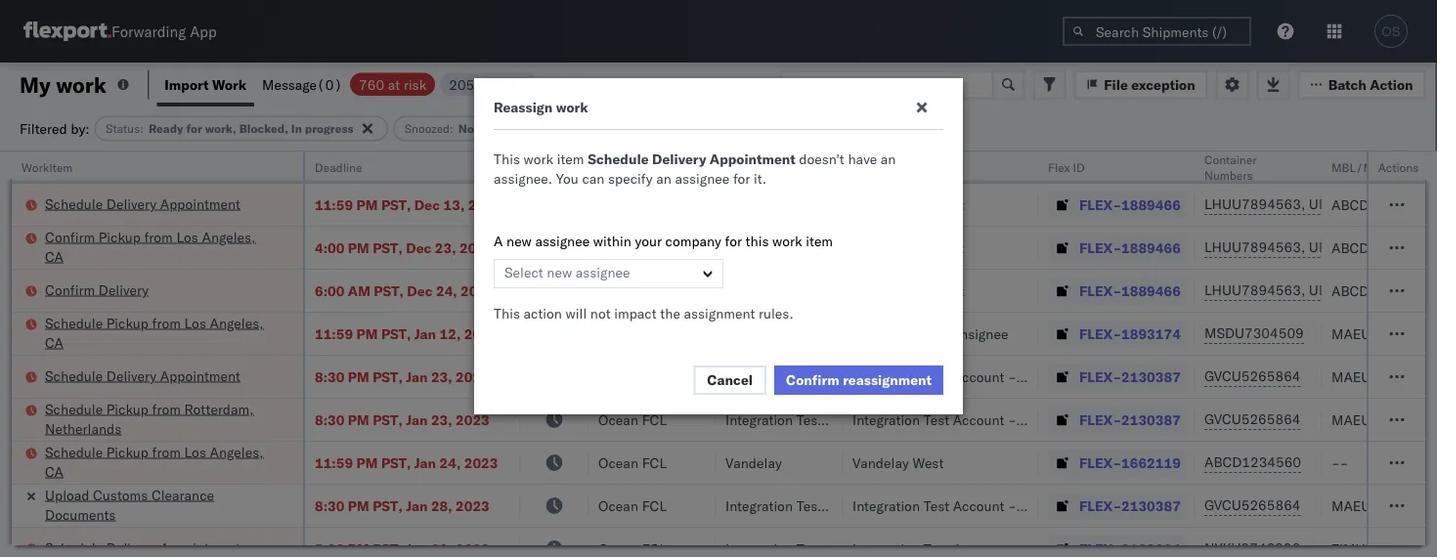 Task type: vqa. For each thing, say whether or not it's contained in the screenshot.
3rd LHUU7894563, UETU5238478 from the top of the page
yes



Task type: locate. For each thing, give the bounding box(es) containing it.
confirm delivery button
[[45, 280, 149, 302]]

assignee down within
[[576, 264, 630, 281]]

integration down vandelay west
[[853, 497, 920, 514]]

1 schedule delivery appointment button from the top
[[45, 194, 240, 216]]

from down ready
[[152, 142, 181, 159]]

0 vertical spatial gvcu5265864
[[1205, 368, 1301, 385]]

at
[[388, 76, 400, 93]]

7 ocean fcl from the top
[[598, 497, 667, 514]]

9 resize handle column header from the left
[[1402, 152, 1426, 557]]

from for 4:00 pm pst, dec 23, 2022
[[144, 228, 173, 245]]

--
[[1332, 454, 1349, 471]]

this up "assignee."
[[494, 151, 520, 168]]

vandelay for vandelay
[[725, 454, 782, 471]]

2 vertical spatial 8:30
[[315, 497, 345, 514]]

for left this
[[725, 233, 742, 250]]

0 vertical spatial integration
[[853, 368, 920, 385]]

6:00 am pst, dec 24, 2022
[[315, 282, 495, 299]]

file exception
[[1104, 76, 1195, 93]]

205 on track
[[449, 76, 529, 93]]

delivery for 11:59 pm pst, dec 13, 2022
[[106, 195, 157, 212]]

24, for 2022
[[436, 282, 457, 299]]

resize handle column header for workitem button
[[280, 152, 303, 557]]

2 vertical spatial gvcu5265864
[[1205, 497, 1301, 514]]

jan up the "11:59 pm pst, jan 24, 2023"
[[406, 411, 428, 428]]

pickup for 4:00 pm pst, dec 23, 2022
[[98, 228, 141, 245]]

8:30 down the "11:59 pm pst, jan 24, 2023"
[[315, 497, 345, 514]]

2 lhuu7894563, from the top
[[1205, 196, 1305, 213]]

2 vertical spatial integration
[[853, 497, 920, 514]]

delivery down workitem button
[[106, 195, 157, 212]]

ca
[[45, 162, 64, 179], [45, 248, 64, 265], [45, 334, 64, 351], [45, 463, 64, 480]]

0 vertical spatial schedule delivery appointment button
[[45, 194, 240, 216]]

1 vertical spatial 11:59 pm pst, dec 13, 2022
[[315, 196, 502, 213]]

schedule delivery appointment button
[[45, 194, 240, 216], [45, 366, 240, 388], [45, 538, 240, 557]]

1 vertical spatial assignee
[[535, 233, 590, 250]]

0 vertical spatial 11:59 pm pst, dec 13, 2022
[[315, 153, 502, 170]]

0 vertical spatial for
[[186, 121, 202, 136]]

2 lagerfeld from the top
[[1049, 411, 1107, 428]]

gvcu5265864 up abcd1234560
[[1205, 411, 1301, 428]]

schedule delivery appointment for 11:59
[[45, 195, 240, 212]]

resize handle column header for "mode" button
[[692, 152, 716, 557]]

1 vertical spatial confirm
[[45, 281, 95, 298]]

doesn't
[[799, 151, 845, 168]]

1 vertical spatial schedule delivery appointment
[[45, 367, 240, 384]]

1 this from the top
[[494, 151, 520, 168]]

file exception button
[[1074, 70, 1208, 99], [1074, 70, 1208, 99]]

customs
[[93, 486, 148, 504]]

appointment for schedule delivery appointment link corresponding to 11:59
[[160, 195, 240, 212]]

1 vertical spatial gvcu5265864
[[1205, 411, 1301, 428]]

7 resize handle column header from the left
[[1171, 152, 1195, 557]]

from inside 'confirm pickup from los angeles, ca'
[[144, 228, 173, 245]]

1 vertical spatial schedule pickup from los angeles, ca link
[[45, 313, 278, 352]]

1 vertical spatial new
[[547, 264, 572, 281]]

new
[[507, 233, 532, 250], [547, 264, 572, 281]]

los for 4:00 pm pst, dec 23, 2022
[[176, 228, 198, 245]]

confirm delivery
[[45, 281, 149, 298]]

appointment down clearance
[[160, 539, 240, 556]]

an
[[881, 151, 896, 168], [656, 170, 672, 187]]

-
[[1008, 368, 1017, 385], [1008, 411, 1017, 428], [1332, 454, 1340, 471], [1340, 454, 1349, 471], [1008, 497, 1017, 514]]

delivery
[[652, 151, 706, 168], [106, 195, 157, 212], [98, 281, 149, 298], [106, 367, 157, 384], [106, 539, 157, 556]]

1 vertical spatial integration test account - karl lagerfeld
[[853, 411, 1107, 428]]

from down schedule pickup from rotterdam, netherlands 'button'
[[152, 443, 181, 461]]

1 vertical spatial schedule delivery appointment button
[[45, 366, 240, 388]]

2 schedule pickup from los angeles, ca from the top
[[45, 314, 264, 351]]

pm up the "11:59 pm pst, jan 24, 2023"
[[348, 411, 369, 428]]

resize handle column header for 'container numbers' button
[[1298, 152, 1322, 557]]

integration test account - karl lagerfeld up west
[[853, 411, 1107, 428]]

0 vertical spatial 2130387
[[1122, 368, 1181, 385]]

4 ocean fcl from the top
[[598, 325, 667, 342]]

3 uetu5238478 from the top
[[1309, 239, 1404, 256]]

schedule pickup from los angeles, ca button up clearance
[[45, 442, 278, 483]]

pm down am
[[356, 325, 378, 342]]

0 vertical spatial confirm
[[45, 228, 95, 245]]

pickup inside the schedule pickup from rotterdam, netherlands
[[106, 400, 149, 417]]

consignee right bookings
[[943, 325, 1008, 342]]

company
[[665, 233, 721, 250]]

1 vertical spatial integration
[[853, 411, 920, 428]]

1 gvcu5265864 from the top
[[1205, 368, 1301, 385]]

schedule delivery appointment link for 11:59
[[45, 194, 240, 214]]

1 horizontal spatial vandelay
[[853, 454, 909, 471]]

1 11:59 from the top
[[315, 153, 353, 170]]

impact
[[614, 305, 657, 322]]

4 resize handle column header from the left
[[692, 152, 716, 557]]

0 vertical spatial 13,
[[443, 153, 465, 170]]

2023 right the 12,
[[464, 325, 498, 342]]

6 resize handle column header from the left
[[1015, 152, 1038, 557]]

pst,
[[381, 153, 411, 170], [381, 196, 411, 213], [373, 239, 403, 256], [374, 282, 404, 299], [381, 325, 411, 342], [373, 368, 403, 385], [373, 411, 403, 428], [381, 454, 411, 471], [373, 497, 403, 514]]

5 fcl from the top
[[642, 411, 667, 428]]

consignee up confirm reassignment
[[820, 325, 886, 342]]

2 fcl from the top
[[642, 239, 667, 256]]

angeles, for 11:59 pm pst, jan 24, 2023
[[210, 443, 264, 461]]

integration down reassignment
[[853, 411, 920, 428]]

11:59 pm pst, dec 13, 2022 down deadline button
[[315, 196, 502, 213]]

8:30 up the "11:59 pm pst, jan 24, 2023"
[[315, 411, 345, 428]]

1 schedule pickup from los angeles, ca button from the top
[[45, 141, 278, 182]]

confirm for confirm delivery
[[45, 281, 95, 298]]

0 vertical spatial maeu9408431
[[1332, 368, 1431, 385]]

schedule pickup from los angeles, ca link for 11:59 pm pst, jan 12, 2023
[[45, 313, 278, 352]]

this
[[494, 151, 520, 168], [494, 305, 520, 322]]

(0)
[[317, 76, 342, 93]]

this left action
[[494, 305, 520, 322]]

0 vertical spatial lagerfeld
[[1049, 368, 1107, 385]]

1 vertical spatial account
[[953, 411, 1005, 428]]

pst, up the "11:59 pm pst, jan 24, 2023"
[[373, 411, 403, 428]]

an down this work item schedule delivery appointment
[[656, 170, 672, 187]]

2 vertical spatial 2130387
[[1122, 497, 1181, 514]]

schedule delivery appointment link up the schedule pickup from rotterdam, netherlands
[[45, 366, 240, 386]]

schedule delivery appointment button down workitem button
[[45, 194, 240, 216]]

fcl for 8:30 pm pst, jan 23, 2023
[[642, 411, 667, 428]]

0 vertical spatial flex-2130387
[[1079, 368, 1181, 385]]

6 fcl from the top
[[642, 454, 667, 471]]

4 1889466 from the top
[[1122, 282, 1181, 299]]

1 ca from the top
[[45, 162, 64, 179]]

schedule delivery appointment link
[[45, 194, 240, 214], [45, 366, 240, 386], [45, 538, 240, 557]]

from inside the schedule pickup from rotterdam, netherlands
[[152, 400, 181, 417]]

confirm inside 'confirm pickup from los angeles, ca'
[[45, 228, 95, 245]]

2 karl from the top
[[1020, 411, 1045, 428]]

2 account from the top
[[953, 411, 1005, 428]]

fcl for 11:59 pm pst, dec 13, 2022
[[642, 153, 667, 170]]

filtered
[[20, 120, 67, 137]]

los down workitem button
[[176, 228, 198, 245]]

pm down deadline
[[356, 196, 378, 213]]

2 11:59 pm pst, dec 13, 2022 from the top
[[315, 196, 502, 213]]

0 vertical spatial this
[[494, 151, 520, 168]]

uetu5238478
[[1309, 153, 1404, 170], [1309, 196, 1404, 213], [1309, 239, 1404, 256], [1309, 282, 1404, 299]]

1 vertical spatial schedule pickup from los angeles, ca
[[45, 314, 264, 351]]

los inside 'confirm pickup from los angeles, ca'
[[176, 228, 198, 245]]

integration test account - karl lagerfeld
[[853, 368, 1107, 385], [853, 411, 1107, 428], [853, 497, 1107, 514]]

1 vertical spatial schedule pickup from los angeles, ca button
[[45, 313, 278, 354]]

2 vertical spatial confirm
[[786, 372, 840, 389]]

confirm
[[45, 228, 95, 245], [45, 281, 95, 298], [786, 372, 840, 389]]

2 schedule pickup from los angeles, ca button from the top
[[45, 313, 278, 354]]

deadline
[[315, 160, 362, 175]]

2 vertical spatial schedule pickup from los angeles, ca
[[45, 443, 264, 480]]

2 vertical spatial schedule pickup from los angeles, ca link
[[45, 442, 278, 482]]

2 vertical spatial 23,
[[431, 411, 452, 428]]

0 vertical spatial schedule pickup from los angeles, ca link
[[45, 141, 278, 180]]

vandelay for vandelay west
[[853, 454, 909, 471]]

1 2130387 from the top
[[1122, 368, 1181, 385]]

0 vertical spatial 23,
[[435, 239, 456, 256]]

specify
[[608, 170, 653, 187]]

consignee for flexport demo consignee
[[820, 325, 886, 342]]

integration test account - karl lagerfeld down the bookings test consignee
[[853, 368, 1107, 385]]

gvcu5265864
[[1205, 368, 1301, 385], [1205, 411, 1301, 428], [1205, 497, 1301, 514]]

3 integration test account - karl lagerfeld from the top
[[853, 497, 1107, 514]]

schedule pickup from los angeles, ca link
[[45, 141, 278, 180], [45, 313, 278, 352], [45, 442, 278, 482]]

1 vertical spatial 8:30 pm pst, jan 23, 2023
[[315, 411, 490, 428]]

assignee for a new assignee within your company for this work item
[[576, 264, 630, 281]]

pm right 4:00
[[348, 239, 369, 256]]

schedule pickup from los angeles, ca link down ready
[[45, 141, 278, 180]]

schedule
[[45, 142, 103, 159], [588, 151, 649, 168], [45, 195, 103, 212], [45, 314, 103, 331], [45, 367, 103, 384], [45, 400, 103, 417], [45, 443, 103, 461], [45, 539, 103, 556]]

ca for 11:59 pm pst, jan 24, 2023
[[45, 463, 64, 480]]

forwarding app
[[111, 22, 217, 41]]

1 vertical spatial 8:30
[[315, 411, 345, 428]]

assignee up select new assignee
[[535, 233, 590, 250]]

2 this from the top
[[494, 305, 520, 322]]

4 flex- from the top
[[1079, 282, 1122, 299]]

item up you
[[557, 151, 584, 168]]

schedule delivery appointment down workitem button
[[45, 195, 240, 212]]

schedule pickup from los angeles, ca down schedule pickup from rotterdam, netherlands 'button'
[[45, 443, 264, 480]]

the
[[660, 305, 680, 322]]

clearance
[[151, 486, 214, 504]]

0 vertical spatial schedule pickup from los angeles, ca button
[[45, 141, 278, 182]]

1 vertical spatial flex-2130387
[[1079, 411, 1181, 428]]

angeles, inside 'confirm pickup from los angeles, ca'
[[202, 228, 256, 245]]

1 vertical spatial 23,
[[431, 368, 452, 385]]

integration down bookings
[[853, 368, 920, 385]]

jan
[[414, 325, 436, 342], [406, 368, 428, 385], [406, 411, 428, 428], [414, 454, 436, 471], [406, 497, 428, 514]]

bookings test consignee
[[853, 325, 1008, 342]]

vandelay left west
[[853, 454, 909, 471]]

2 vertical spatial assignee
[[576, 264, 630, 281]]

this for this action will not impact the assignment rules.
[[494, 305, 520, 322]]

11:59 pm pst, dec 13, 2022
[[315, 153, 502, 170], [315, 196, 502, 213]]

23, up the "11:59 pm pst, jan 24, 2023"
[[431, 411, 452, 428]]

ca inside 'confirm pickup from los angeles, ca'
[[45, 248, 64, 265]]

0 horizontal spatial vandelay
[[725, 454, 782, 471]]

for inside doesn't have an assignee. you can specify an assignee for it.
[[733, 170, 750, 187]]

item
[[557, 151, 584, 168], [806, 233, 833, 250]]

0 vertical spatial assignee
[[675, 170, 730, 187]]

2023 up the "11:59 pm pst, jan 24, 2023"
[[456, 411, 490, 428]]

consignee inside button
[[853, 160, 909, 175]]

pickup down confirm delivery button
[[106, 314, 149, 331]]

los for 11:59 pm pst, dec 13, 2022
[[184, 142, 206, 159]]

schedule pickup from los angeles, ca link down confirm delivery button
[[45, 313, 278, 352]]

1 vertical spatial 24,
[[440, 454, 461, 471]]

3 schedule pickup from los angeles, ca link from the top
[[45, 442, 278, 482]]

2 vertical spatial maeu9408431
[[1332, 497, 1431, 514]]

integration test account - karl lagerfeld down west
[[853, 497, 1107, 514]]

3 schedule pickup from los angeles, ca from the top
[[45, 443, 264, 480]]

los up clearance
[[184, 443, 206, 461]]

1 vertical spatial maeu9408431
[[1332, 411, 1431, 428]]

3 1889466 from the top
[[1122, 239, 1181, 256]]

2 vertical spatial schedule delivery appointment
[[45, 539, 240, 556]]

confirm down 'confirm pickup from los angeles, ca'
[[45, 281, 95, 298]]

work up by:
[[56, 71, 106, 98]]

2022 up the 12,
[[461, 282, 495, 299]]

2130387 up 1662119
[[1122, 411, 1181, 428]]

1 vertical spatial karl
[[1020, 411, 1045, 428]]

pm down the "11:59 pm pst, jan 24, 2023"
[[348, 497, 369, 514]]

flex-2130387 up the flex-1662119
[[1079, 411, 1181, 428]]

11:59 for vandelay
[[315, 454, 353, 471]]

ocean fcl for 6:00 am pst, dec 24, 2022
[[598, 282, 667, 299]]

schedule delivery appointment up the schedule pickup from rotterdam, netherlands
[[45, 367, 240, 384]]

new right "select"
[[547, 264, 572, 281]]

a
[[494, 233, 503, 250]]

new for select
[[547, 264, 572, 281]]

3 flex-2130387 from the top
[[1079, 497, 1181, 514]]

11:59 pm pst, dec 13, 2022 down snoozed
[[315, 153, 502, 170]]

2 vertical spatial account
[[953, 497, 1005, 514]]

flex-2130387
[[1079, 368, 1181, 385], [1079, 411, 1181, 428], [1079, 497, 1181, 514]]

vandelay down cancel button
[[725, 454, 782, 471]]

2130387 down 1662119
[[1122, 497, 1181, 514]]

pst, down deadline button
[[381, 196, 411, 213]]

8 flex- from the top
[[1079, 454, 1122, 471]]

2 schedule pickup from los angeles, ca link from the top
[[45, 313, 278, 352]]

appointment for 8:30 schedule delivery appointment link
[[160, 367, 240, 384]]

7 fcl from the top
[[642, 497, 667, 514]]

message
[[262, 76, 317, 93]]

: left no
[[450, 121, 453, 136]]

1 horizontal spatial :
[[450, 121, 453, 136]]

1 : from the left
[[140, 121, 144, 136]]

2 vertical spatial integration test account - karl lagerfeld
[[853, 497, 1107, 514]]

appointment up confirm pickup from los angeles, ca link
[[160, 195, 240, 212]]

11:59 for flexport demo consignee
[[315, 325, 353, 342]]

3 karl from the top
[[1020, 497, 1045, 514]]

gvcu5265864 down msdu7304509
[[1205, 368, 1301, 385]]

5 ocean fcl from the top
[[598, 411, 667, 428]]

lagerfeld up the flex-1662119
[[1049, 411, 1107, 428]]

4:00
[[315, 239, 345, 256]]

6 flex- from the top
[[1079, 368, 1122, 385]]

lagerfeld down flex-1893174
[[1049, 368, 1107, 385]]

0 vertical spatial schedule pickup from los angeles, ca
[[45, 142, 264, 179]]

3 maeu9408431 from the top
[[1332, 497, 1431, 514]]

ca down filtered by:
[[45, 162, 64, 179]]

maeu9736123
[[1332, 325, 1431, 342]]

2 vertical spatial karl
[[1020, 497, 1045, 514]]

ocean fcl for 11:59 pm pst, jan 12, 2023
[[598, 325, 667, 342]]

6 ocean fcl from the top
[[598, 454, 667, 471]]

fcl
[[642, 153, 667, 170], [642, 239, 667, 256], [642, 282, 667, 299], [642, 325, 667, 342], [642, 411, 667, 428], [642, 454, 667, 471], [642, 497, 667, 514]]

pst, down the 6:00 am pst, dec 24, 2022
[[381, 325, 411, 342]]

dec down snoozed
[[414, 153, 440, 170]]

2 integration from the top
[[853, 411, 920, 428]]

delivery down 'confirm pickup from los angeles, ca'
[[98, 281, 149, 298]]

rules.
[[759, 305, 794, 322]]

new for a
[[507, 233, 532, 250]]

0 vertical spatial schedule delivery appointment
[[45, 195, 240, 212]]

0 horizontal spatial new
[[507, 233, 532, 250]]

4 11:59 from the top
[[315, 454, 353, 471]]

1 horizontal spatial new
[[547, 264, 572, 281]]

delivery inside button
[[98, 281, 149, 298]]

1 integration test account - karl lagerfeld from the top
[[853, 368, 1107, 385]]

2 schedule delivery appointment link from the top
[[45, 366, 240, 386]]

item right this
[[806, 233, 833, 250]]

2 schedule delivery appointment button from the top
[[45, 366, 240, 388]]

schedule delivery appointment button for 11:59 pm pst, dec 13, 2022
[[45, 194, 240, 216]]

6:00
[[315, 282, 345, 299]]

8:30 down 6:00
[[315, 368, 345, 385]]

0 horizontal spatial an
[[656, 170, 672, 187]]

appointment
[[710, 151, 796, 168], [160, 195, 240, 212], [160, 367, 240, 384], [160, 539, 240, 556]]

appointment for 3rd schedule delivery appointment link from the top
[[160, 539, 240, 556]]

1 resize handle column header from the left
[[280, 152, 303, 557]]

0 horizontal spatial item
[[557, 151, 584, 168]]

account
[[953, 368, 1005, 385], [953, 411, 1005, 428], [953, 497, 1005, 514]]

exception
[[1131, 76, 1195, 93]]

1662119
[[1122, 454, 1181, 471]]

0 vertical spatial 8:30
[[315, 368, 345, 385]]

3 11:59 from the top
[[315, 325, 353, 342]]

doesn't have an assignee. you can specify an assignee for it.
[[494, 151, 896, 187]]

1 vandelay from the left
[[725, 454, 782, 471]]

an right have
[[881, 151, 896, 168]]

2 vertical spatial flex-2130387
[[1079, 497, 1181, 514]]

2023 up the 8:30 pm pst, jan 28, 2023
[[464, 454, 498, 471]]

flexport demo consignee
[[725, 325, 886, 342]]

5 resize handle column header from the left
[[819, 152, 843, 557]]

schedule pickup from los angeles, ca button
[[45, 141, 278, 182], [45, 313, 278, 354], [45, 442, 278, 483]]

risk
[[404, 76, 427, 93]]

resize handle column header
[[280, 152, 303, 557], [497, 152, 520, 557], [565, 152, 589, 557], [692, 152, 716, 557], [819, 152, 843, 557], [1015, 152, 1038, 557], [1171, 152, 1195, 557], [1298, 152, 1322, 557], [1402, 152, 1426, 557]]

1 schedule delivery appointment link from the top
[[45, 194, 240, 214]]

1 fcl from the top
[[642, 153, 667, 170]]

0 vertical spatial integration test account - karl lagerfeld
[[853, 368, 1107, 385]]

1 vertical spatial this
[[494, 305, 520, 322]]

2 ocean fcl from the top
[[598, 239, 667, 256]]

ocean fcl for 11:59 pm pst, jan 24, 2023
[[598, 454, 667, 471]]

0 vertical spatial 24,
[[436, 282, 457, 299]]

0 vertical spatial account
[[953, 368, 1005, 385]]

client name
[[725, 160, 791, 175]]

2 vandelay from the left
[[853, 454, 909, 471]]

2 vertical spatial lagerfeld
[[1049, 497, 1107, 514]]

1889466
[[1122, 153, 1181, 170], [1122, 196, 1181, 213], [1122, 239, 1181, 256], [1122, 282, 1181, 299]]

13,
[[443, 153, 465, 170], [443, 196, 465, 213]]

1 vertical spatial for
[[733, 170, 750, 187]]

760 at risk
[[359, 76, 427, 93]]

delivery for 8:30 pm pst, jan 23, 2023
[[106, 367, 157, 384]]

ocean fcl for 8:30 pm pst, jan 28, 2023
[[598, 497, 667, 514]]

filtered by:
[[20, 120, 90, 137]]

1 vertical spatial 2130387
[[1122, 411, 1181, 428]]

pickup down the schedule pickup from rotterdam, netherlands
[[106, 443, 149, 461]]

bosch
[[725, 153, 764, 170], [853, 153, 891, 170], [853, 196, 891, 213], [725, 239, 764, 256], [853, 239, 891, 256], [853, 282, 891, 299]]

for left it.
[[733, 170, 750, 187]]

schedule pickup from rotterdam, netherlands button
[[45, 399, 278, 440]]

maeu9408431 down maeu9736123 on the bottom
[[1332, 368, 1431, 385]]

2130387 down 1893174
[[1122, 368, 1181, 385]]

schedule pickup from los angeles, ca button down confirm delivery button
[[45, 313, 278, 354]]

ca for 11:59 pm pst, jan 12, 2023
[[45, 334, 64, 351]]

from for 11:59 pm pst, jan 12, 2023
[[152, 314, 181, 331]]

0 vertical spatial schedule delivery appointment link
[[45, 194, 240, 214]]

ocean fcl for 11:59 pm pst, dec 13, 2022
[[598, 153, 667, 170]]

netherlands
[[45, 420, 121, 437]]

2 resize handle column header from the left
[[497, 152, 520, 557]]

resize handle column header for flex id button
[[1171, 152, 1195, 557]]

4 lhuu7894563, uetu5238478 from the top
[[1205, 282, 1404, 299]]

11:59 down progress
[[315, 153, 353, 170]]

maeu9408431 up --
[[1332, 411, 1431, 428]]

am
[[348, 282, 370, 299]]

confirm pickup from los angeles, ca button
[[45, 227, 278, 268]]

ocean fcl for 8:30 pm pst, jan 23, 2023
[[598, 411, 667, 428]]

2 flex-1889466 from the top
[[1079, 196, 1181, 213]]

1 vertical spatial lagerfeld
[[1049, 411, 1107, 428]]

pst, up the 8:30 pm pst, jan 28, 2023
[[381, 454, 411, 471]]

confirm reassignment button
[[774, 366, 943, 395]]

8 resize handle column header from the left
[[1298, 152, 1322, 557]]

confirm inside button
[[45, 281, 95, 298]]

lhuu7894563, uetu5238478
[[1205, 153, 1404, 170], [1205, 196, 1404, 213], [1205, 239, 1404, 256], [1205, 282, 1404, 299]]

cancel button
[[693, 366, 767, 395]]

8:30 pm pst, jan 23, 2023
[[315, 368, 490, 385], [315, 411, 490, 428]]

pickup for 8:30 pm pst, jan 23, 2023
[[106, 400, 149, 417]]

4 fcl from the top
[[642, 325, 667, 342]]

from down workitem button
[[144, 228, 173, 245]]

forwarding app link
[[23, 22, 217, 41]]

1 lhuu7894563, uetu5238478 from the top
[[1205, 153, 1404, 170]]

1 vertical spatial 13,
[[443, 196, 465, 213]]

2 vertical spatial schedule delivery appointment link
[[45, 538, 240, 557]]

1 vertical spatial item
[[806, 233, 833, 250]]

8:30 pm pst, jan 23, 2023 down 11:59 pm pst, jan 12, 2023
[[315, 368, 490, 385]]

3 2130387 from the top
[[1122, 497, 1181, 514]]

1 vertical spatial schedule delivery appointment link
[[45, 366, 240, 386]]

8:30 pm pst, jan 23, 2023 up the "11:59 pm pst, jan 24, 2023"
[[315, 411, 490, 428]]

delivery for 6:00 am pst, dec 24, 2022
[[98, 281, 149, 298]]

24, for 2023
[[440, 454, 461, 471]]

24, up the 12,
[[436, 282, 457, 299]]

select new assignee
[[505, 264, 630, 281]]

schedule delivery appointment link down upload customs clearance documents
[[45, 538, 240, 557]]

jan for schedule pickup from rotterdam, netherlands link
[[406, 411, 428, 428]]

work right reassign
[[556, 99, 588, 116]]

los
[[184, 142, 206, 159], [176, 228, 198, 245], [184, 314, 206, 331], [184, 443, 206, 461]]

0 vertical spatial 8:30 pm pst, jan 23, 2023
[[315, 368, 490, 385]]

fcl for 8:30 pm pst, jan 28, 2023
[[642, 497, 667, 514]]

0 vertical spatial item
[[557, 151, 584, 168]]

this
[[746, 233, 769, 250]]

23,
[[435, 239, 456, 256], [431, 368, 452, 385], [431, 411, 452, 428]]

ca up confirm delivery at the left bottom of the page
[[45, 248, 64, 265]]

2 vertical spatial schedule delivery appointment button
[[45, 538, 240, 557]]

can
[[582, 170, 605, 187]]

0 vertical spatial karl
[[1020, 368, 1045, 385]]

2 vertical spatial for
[[725, 233, 742, 250]]

1 schedule delivery appointment from the top
[[45, 195, 240, 212]]

: for snoozed
[[450, 121, 453, 136]]

4 ca from the top
[[45, 463, 64, 480]]

resize handle column header for deadline button
[[497, 152, 520, 557]]

1 vertical spatial an
[[656, 170, 672, 187]]

: for status
[[140, 121, 144, 136]]

maeu9408431 down --
[[1332, 497, 1431, 514]]

os
[[1382, 24, 1401, 39]]

2 schedule delivery appointment from the top
[[45, 367, 240, 384]]

0 horizontal spatial :
[[140, 121, 144, 136]]

0 vertical spatial an
[[881, 151, 896, 168]]

11:59 up the 8:30 pm pst, jan 28, 2023
[[315, 454, 353, 471]]

jan left the 12,
[[414, 325, 436, 342]]

jan left "28," at the bottom of page
[[406, 497, 428, 514]]

schedule pickup from los angeles, ca link up clearance
[[45, 442, 278, 482]]

1 integration from the top
[[853, 368, 920, 385]]

13, down no
[[443, 153, 465, 170]]

3 ca from the top
[[45, 334, 64, 351]]

2 vertical spatial schedule pickup from los angeles, ca button
[[45, 442, 278, 483]]

ocean fcl
[[598, 153, 667, 170], [598, 239, 667, 256], [598, 282, 667, 299], [598, 325, 667, 342], [598, 411, 667, 428], [598, 454, 667, 471], [598, 497, 667, 514]]

for
[[186, 121, 202, 136], [733, 170, 750, 187], [725, 233, 742, 250]]

pickup inside 'confirm pickup from los angeles, ca'
[[98, 228, 141, 245]]

0 vertical spatial new
[[507, 233, 532, 250]]

2 integration test account - karl lagerfeld from the top
[[853, 411, 1107, 428]]



Task type: describe. For each thing, give the bounding box(es) containing it.
schedule pickup from rotterdam, netherlands
[[45, 400, 254, 437]]

fcl for 11:59 pm pst, jan 24, 2023
[[642, 454, 667, 471]]

pickup for 11:59 pm pst, jan 12, 2023
[[106, 314, 149, 331]]

2 13, from the top
[[443, 196, 465, 213]]

select
[[505, 264, 543, 281]]

this for this work item schedule delivery appointment
[[494, 151, 520, 168]]

flexport. image
[[23, 22, 111, 41]]

angeles, for 4:00 pm pst, dec 23, 2022
[[202, 228, 256, 245]]

from for 8:30 pm pst, jan 23, 2023
[[152, 400, 181, 417]]

deadline button
[[305, 155, 501, 175]]

snoozed
[[404, 121, 450, 136]]

schedule pickup from los angeles, ca button for 11:59 pm pst, dec 13, 2022
[[45, 141, 278, 182]]

mode
[[598, 160, 628, 175]]

1 13, from the top
[[443, 153, 465, 170]]

dec up the 6:00 am pst, dec 24, 2022
[[406, 239, 432, 256]]

2 flex- from the top
[[1079, 196, 1122, 213]]

by:
[[71, 120, 90, 137]]

assignment
[[684, 305, 755, 322]]

numbers
[[1205, 168, 1253, 182]]

confirm for confirm pickup from los angeles, ca
[[45, 228, 95, 245]]

resize handle column header for client name button
[[819, 152, 843, 557]]

work for my
[[56, 71, 106, 98]]

4:00 pm pst, dec 23, 2022
[[315, 239, 493, 256]]

import work
[[165, 76, 246, 93]]

batch
[[1328, 76, 1367, 93]]

3 lhuu7894563, from the top
[[1205, 239, 1305, 256]]

1 horizontal spatial item
[[806, 233, 833, 250]]

demo
[[780, 325, 816, 342]]

jan down 11:59 pm pst, jan 12, 2023
[[406, 368, 428, 385]]

flex id
[[1048, 160, 1085, 175]]

3 schedule delivery appointment from the top
[[45, 539, 240, 556]]

dec down deadline button
[[414, 196, 440, 213]]

upload customs clearance documents
[[45, 486, 214, 523]]

1 8:30 pm pst, jan 23, 2023 from the top
[[315, 368, 490, 385]]

Search Work text field
[[781, 70, 994, 99]]

2 1889466 from the top
[[1122, 196, 1181, 213]]

snoozed : no
[[404, 121, 474, 136]]

reassign
[[494, 99, 553, 116]]

3 integration from the top
[[853, 497, 920, 514]]

angeles, for 11:59 pm pst, jan 12, 2023
[[210, 314, 264, 331]]

2 11:59 from the top
[[315, 196, 353, 213]]

appointment up it.
[[710, 151, 796, 168]]

2 lhuu7894563, uetu5238478 from the top
[[1205, 196, 1404, 213]]

2 gvcu5265864 from the top
[[1205, 411, 1301, 428]]

12,
[[440, 325, 461, 342]]

fcl for 6:00 am pst, dec 24, 2022
[[642, 282, 667, 299]]

flex-1893174
[[1079, 325, 1181, 342]]

1 maeu9408431 from the top
[[1332, 368, 1431, 385]]

2 maeu9408431 from the top
[[1332, 411, 1431, 428]]

fcl for 4:00 pm pst, dec 23, 2022
[[642, 239, 667, 256]]

bookings
[[853, 325, 910, 342]]

message (0)
[[262, 76, 342, 93]]

import work button
[[157, 63, 254, 107]]

fcl for 11:59 pm pst, jan 12, 2023
[[642, 325, 667, 342]]

3 resize handle column header from the left
[[565, 152, 589, 557]]

1 11:59 pm pst, dec 13, 2022 from the top
[[315, 153, 502, 170]]

schedule pickup from los angeles, ca for 11:59 pm pst, dec 13, 2022
[[45, 142, 264, 179]]

work for this
[[524, 151, 554, 168]]

11:59 for bosch ocean test
[[315, 153, 353, 170]]

1 karl from the top
[[1020, 368, 1045, 385]]

3 8:30 from the top
[[315, 497, 345, 514]]

forwarding
[[111, 22, 186, 41]]

flexport
[[725, 325, 777, 342]]

9 flex- from the top
[[1079, 497, 1122, 514]]

schedule pickup from los angeles, ca for 11:59 pm pst, jan 24, 2023
[[45, 443, 264, 480]]

1 abcdefg78456 from the top
[[1332, 153, 1437, 170]]

jan for 11:59 pm pst, jan 12, 2023's the schedule pickup from los angeles, ca link
[[414, 325, 436, 342]]

los for 11:59 pm pst, jan 12, 2023
[[184, 314, 206, 331]]

not
[[590, 305, 611, 322]]

upload
[[45, 486, 89, 504]]

1 flex-1889466 from the top
[[1079, 153, 1181, 170]]

schedule inside the schedule pickup from rotterdam, netherlands
[[45, 400, 103, 417]]

schedule pickup from rotterdam, netherlands link
[[45, 399, 278, 439]]

ocean fcl for 4:00 pm pst, dec 23, 2022
[[598, 239, 667, 256]]

23, for confirm pickup from los angeles, ca
[[435, 239, 456, 256]]

ca for 4:00 pm pst, dec 23, 2022
[[45, 248, 64, 265]]

schedule pickup from los angeles, ca button for 11:59 pm pst, jan 24, 2023
[[45, 442, 278, 483]]

4 lhuu7894563, from the top
[[1205, 282, 1305, 299]]

snooze
[[530, 160, 568, 175]]

3 lhuu7894563, uetu5238478 from the top
[[1205, 239, 1404, 256]]

5 flex- from the top
[[1079, 325, 1122, 342]]

3 flex-1889466 from the top
[[1079, 239, 1181, 256]]

mode button
[[589, 155, 696, 175]]

reassignment
[[843, 372, 932, 389]]

this action will not impact the assignment rules.
[[494, 305, 794, 322]]

8:30 pm pst, jan 28, 2023
[[315, 497, 490, 514]]

action
[[1370, 76, 1413, 93]]

have
[[848, 151, 877, 168]]

my work
[[20, 71, 106, 98]]

confirm delivery link
[[45, 280, 149, 300]]

pm down 11:59 pm pst, jan 12, 2023
[[348, 368, 369, 385]]

pst, up the 6:00 am pst, dec 24, 2022
[[373, 239, 403, 256]]

1 horizontal spatial an
[[881, 151, 896, 168]]

3 schedule delivery appointment link from the top
[[45, 538, 240, 557]]

4 flex-1889466 from the top
[[1079, 282, 1181, 299]]

3 gvcu5265864 from the top
[[1205, 497, 1301, 514]]

rotterdam,
[[184, 400, 254, 417]]

resize handle column header for consignee button
[[1015, 152, 1038, 557]]

confirm pickup from los angeles, ca link
[[45, 227, 278, 266]]

pm up the 8:30 pm pst, jan 28, 2023
[[356, 454, 378, 471]]

jan for the schedule pickup from los angeles, ca link associated with 11:59 pm pst, jan 24, 2023
[[414, 454, 436, 471]]

confirm pickup from los angeles, ca
[[45, 228, 256, 265]]

work right this
[[772, 233, 802, 250]]

abcd1234560
[[1205, 454, 1301, 471]]

1 flex- from the top
[[1079, 153, 1122, 170]]

2 8:30 from the top
[[315, 411, 345, 428]]

track
[[497, 76, 529, 93]]

container
[[1205, 152, 1257, 167]]

7 flex- from the top
[[1079, 411, 1122, 428]]

assignee for this work item
[[535, 233, 590, 250]]

schedule pickup from los angeles, ca for 11:59 pm pst, jan 12, 2023
[[45, 314, 264, 351]]

this work item schedule delivery appointment
[[494, 151, 796, 168]]

3 lagerfeld from the top
[[1049, 497, 1107, 514]]

work for reassign
[[556, 99, 588, 116]]

ready
[[149, 121, 183, 136]]

pickup for 11:59 pm pst, jan 24, 2023
[[106, 443, 149, 461]]

within
[[593, 233, 631, 250]]

action
[[524, 305, 562, 322]]

delivery down upload customs clearance documents
[[106, 539, 157, 556]]

ca for 11:59 pm pst, dec 13, 2022
[[45, 162, 64, 179]]

from for 11:59 pm pst, dec 13, 2022
[[152, 142, 181, 159]]

2023 down the 12,
[[456, 368, 490, 385]]

dec up 11:59 pm pst, jan 12, 2023
[[407, 282, 433, 299]]

pm down 760
[[356, 153, 378, 170]]

1 account from the top
[[953, 368, 1005, 385]]

3 account from the top
[[953, 497, 1005, 514]]

reassign work
[[494, 99, 588, 116]]

msdu7304509
[[1205, 325, 1304, 342]]

actions
[[1379, 160, 1419, 175]]

4 abcdefg78456 from the top
[[1332, 282, 1437, 299]]

schedule pickup from los angeles, ca link for 11:59 pm pst, jan 24, 2023
[[45, 442, 278, 482]]

flex
[[1048, 160, 1070, 175]]

2 uetu5238478 from the top
[[1309, 196, 1404, 213]]

23, for schedule pickup from rotterdam, netherlands
[[431, 411, 452, 428]]

will
[[566, 305, 587, 322]]

consignee for bookings test consignee
[[943, 325, 1008, 342]]

1 flex-2130387 from the top
[[1079, 368, 1181, 385]]

your
[[635, 233, 662, 250]]

2022 down no
[[468, 153, 502, 170]]

2 abcdefg78456 from the top
[[1332, 196, 1437, 213]]

delivery up "specify"
[[652, 151, 706, 168]]

1 uetu5238478 from the top
[[1309, 153, 1404, 170]]

pst, down 11:59 pm pst, jan 12, 2023
[[373, 368, 403, 385]]

assignee inside doesn't have an assignee. you can specify an assignee for it.
[[675, 170, 730, 187]]

11:59 pm pst, jan 24, 2023
[[315, 454, 498, 471]]

11:59 pm pst, jan 12, 2023
[[315, 325, 498, 342]]

os button
[[1369, 9, 1414, 54]]

3 abcdefg78456 from the top
[[1332, 239, 1437, 256]]

my
[[20, 71, 51, 98]]

nyku9743990
[[1205, 540, 1301, 557]]

28,
[[431, 497, 452, 514]]

upload customs clearance documents link
[[45, 485, 278, 525]]

1 lhuu7894563, from the top
[[1205, 153, 1305, 170]]

Search Shipments (/) text field
[[1063, 17, 1251, 46]]

work
[[212, 76, 246, 93]]

mbl/mawb numbe button
[[1322, 155, 1437, 175]]

2 2130387 from the top
[[1122, 411, 1181, 428]]

pst, down snoozed
[[381, 153, 411, 170]]

pst, right am
[[374, 282, 404, 299]]

flex-1662119
[[1079, 454, 1181, 471]]

schedule delivery appointment for 8:30
[[45, 367, 240, 384]]

2022 up a
[[468, 196, 502, 213]]

blocked,
[[239, 121, 288, 136]]

schedule delivery appointment button for 8:30 pm pst, jan 23, 2023
[[45, 366, 240, 388]]

2 flex-2130387 from the top
[[1079, 411, 1181, 428]]

1 8:30 from the top
[[315, 368, 345, 385]]

2023 right "28," at the bottom of page
[[456, 497, 490, 514]]

cancel
[[707, 372, 753, 389]]

760
[[359, 76, 384, 93]]

schedule pickup from los angeles, ca button for 11:59 pm pst, jan 12, 2023
[[45, 313, 278, 354]]

3 flex- from the top
[[1079, 239, 1122, 256]]

from for 11:59 pm pst, jan 24, 2023
[[152, 443, 181, 461]]

pickup for 11:59 pm pst, dec 13, 2022
[[106, 142, 149, 159]]

container numbers button
[[1195, 148, 1302, 183]]

2022 left a
[[460, 239, 493, 256]]

3 schedule delivery appointment button from the top
[[45, 538, 240, 557]]

vandelay west
[[853, 454, 944, 471]]

2 8:30 pm pst, jan 23, 2023 from the top
[[315, 411, 490, 428]]

batch action button
[[1298, 70, 1426, 99]]

los for 11:59 pm pst, jan 24, 2023
[[184, 443, 206, 461]]

flex id button
[[1038, 155, 1175, 175]]

no
[[458, 121, 474, 136]]

4 uetu5238478 from the top
[[1309, 282, 1404, 299]]

1 1889466 from the top
[[1122, 153, 1181, 170]]

workitem
[[22, 160, 73, 175]]

schedule pickup from los angeles, ca link for 11:59 pm pst, dec 13, 2022
[[45, 141, 278, 180]]

schedule delivery appointment link for 8:30
[[45, 366, 240, 386]]

in
[[291, 121, 302, 136]]

container numbers
[[1205, 152, 1257, 182]]

file
[[1104, 76, 1128, 93]]

confirm for confirm reassignment
[[786, 372, 840, 389]]

confirm reassignment
[[786, 372, 932, 389]]

pst, down the "11:59 pm pst, jan 24, 2023"
[[373, 497, 403, 514]]

angeles, for 11:59 pm pst, dec 13, 2022
[[210, 142, 264, 159]]

1 lagerfeld from the top
[[1049, 368, 1107, 385]]



